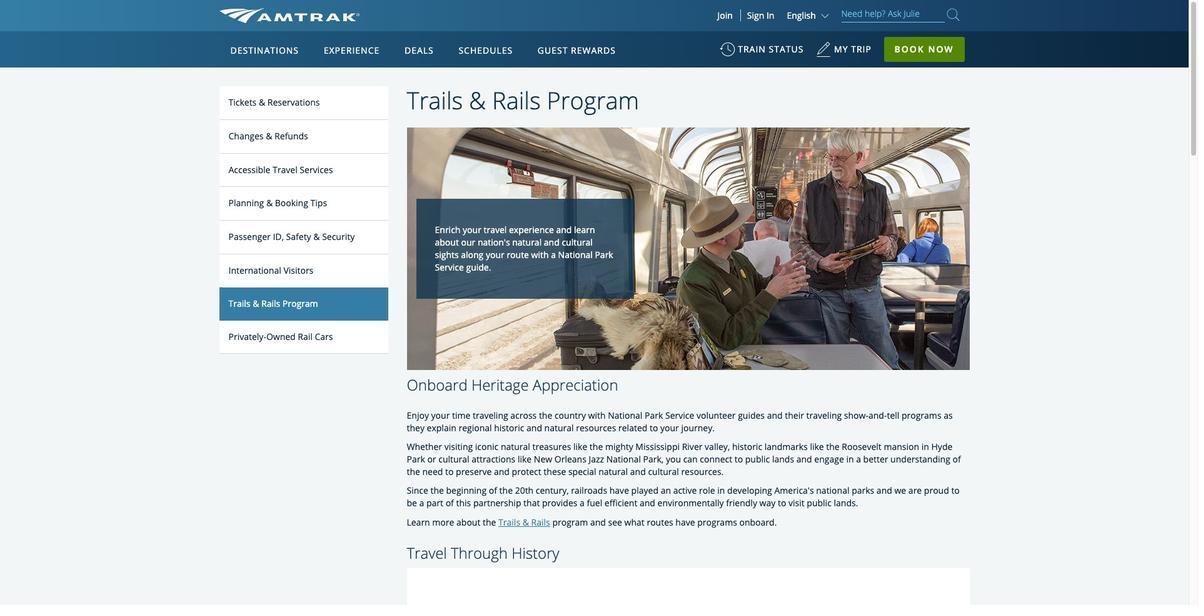 Task type: locate. For each thing, give the bounding box(es) containing it.
0 vertical spatial national
[[558, 249, 593, 261]]

with
[[531, 249, 549, 261], [588, 410, 606, 422]]

owned
[[266, 331, 296, 342]]

2 vertical spatial park
[[407, 454, 425, 466]]

cultural down you on the bottom right of page
[[648, 466, 679, 478]]

service down sights
[[435, 261, 464, 273]]

of left this
[[446, 497, 454, 509]]

park up related at the right bottom of page
[[645, 410, 663, 422]]

of right understanding
[[953, 454, 961, 466]]

1 horizontal spatial historic
[[732, 441, 762, 453]]

historic down across
[[494, 422, 524, 434]]

2 horizontal spatial of
[[953, 454, 961, 466]]

programs left as on the right bottom
[[902, 410, 942, 422]]

park inside enjoy your time traveling across the country with national park service volunteer guides and their traveling show-and-tell programs as they explain regional historic and natural resources related to your journey.
[[645, 410, 663, 422]]

have down environmentally
[[676, 516, 695, 528]]

join button
[[710, 9, 741, 21]]

service up journey.
[[665, 410, 694, 422]]

banner
[[0, 0, 1189, 289]]

1 vertical spatial trails
[[229, 298, 250, 309]]

international visitors link
[[219, 255, 388, 288]]

more
[[432, 516, 454, 528]]

banner containing join
[[0, 0, 1189, 289]]

0 horizontal spatial public
[[745, 454, 770, 466]]

of
[[953, 454, 961, 466], [489, 485, 497, 497], [446, 497, 454, 509]]

schedules link
[[454, 31, 518, 68]]

1 horizontal spatial program
[[547, 84, 639, 116]]

application inside "banner"
[[266, 104, 566, 279]]

traveling up "regional"
[[473, 410, 508, 422]]

national down the mighty
[[606, 454, 641, 466]]

enjoy your time traveling across the country with national park service volunteer guides and their traveling show-and-tell programs as they explain regional historic and natural resources related to your journey.
[[407, 410, 953, 434]]

appreciation
[[533, 374, 618, 395]]

1 horizontal spatial traveling
[[806, 410, 842, 422]]

you
[[666, 454, 681, 466]]

0 vertical spatial in
[[922, 441, 929, 453]]

1 vertical spatial park
[[645, 410, 663, 422]]

0 vertical spatial park
[[595, 249, 613, 261]]

rails down international visitors on the left
[[261, 298, 280, 309]]

program inside trails & rails program link
[[283, 298, 318, 309]]

0 horizontal spatial travel
[[273, 164, 298, 175]]

book now
[[895, 43, 954, 55]]

national inside whether visiting iconic natural treasures like the mighty mississippi river valley, historic landmarks like the roosevelt mansion in hyde park or cultural attractions like new orleans jazz national park, you can connect to public lands and engage in a better understanding of the need to preserve and protect these special natural and cultural resources.
[[606, 454, 641, 466]]

1 vertical spatial with
[[588, 410, 606, 422]]

passenger
[[229, 231, 271, 243]]

0 vertical spatial cultural
[[562, 236, 593, 248]]

beginning
[[446, 485, 487, 497]]

public left 'lands'
[[745, 454, 770, 466]]

learn
[[574, 224, 595, 236]]

mighty
[[605, 441, 633, 453]]

2 vertical spatial in
[[718, 485, 725, 497]]

service
[[435, 261, 464, 273], [665, 410, 694, 422]]

0 horizontal spatial service
[[435, 261, 464, 273]]

tickets & reservations
[[229, 96, 320, 108]]

1 horizontal spatial in
[[846, 454, 854, 466]]

secondary navigation
[[219, 86, 407, 605]]

0 horizontal spatial program
[[283, 298, 318, 309]]

1 horizontal spatial with
[[588, 410, 606, 422]]

national
[[558, 249, 593, 261], [608, 410, 643, 422], [606, 454, 641, 466]]

trails & rails program down guest
[[407, 84, 639, 116]]

onboard heritage appreciation
[[407, 374, 618, 395]]

a down the roosevelt
[[856, 454, 861, 466]]

in down the roosevelt
[[846, 454, 854, 466]]

to inside enjoy your time traveling across the country with national park service volunteer guides and their traveling show-and-tell programs as they explain regional historic and natural resources related to your journey.
[[650, 422, 658, 434]]

0 vertical spatial public
[[745, 454, 770, 466]]

passenger id, safety & security
[[229, 231, 355, 243]]

1 horizontal spatial public
[[807, 497, 832, 509]]

we
[[895, 485, 906, 497]]

about up sights
[[435, 236, 459, 248]]

0 horizontal spatial programs
[[697, 516, 737, 528]]

0 vertical spatial service
[[435, 261, 464, 273]]

guides
[[738, 410, 765, 422]]

the right across
[[539, 410, 552, 422]]

0 vertical spatial of
[[953, 454, 961, 466]]

traveling right the their
[[806, 410, 842, 422]]

1 horizontal spatial have
[[676, 516, 695, 528]]

lands
[[772, 454, 794, 466]]

& right tickets
[[259, 96, 265, 108]]

like up protect
[[518, 454, 532, 466]]

in right role on the bottom of page
[[718, 485, 725, 497]]

0 horizontal spatial traveling
[[473, 410, 508, 422]]

enrich your travel experience and learn about our nation's natural and cultural sights along your route with a national park service guide.
[[435, 224, 613, 273]]

search icon image
[[947, 6, 960, 23]]

safety
[[286, 231, 311, 243]]

have
[[610, 485, 629, 497], [676, 516, 695, 528]]

trails up privately-
[[229, 298, 250, 309]]

0 vertical spatial programs
[[902, 410, 942, 422]]

0 vertical spatial rails
[[492, 84, 541, 116]]

0 vertical spatial about
[[435, 236, 459, 248]]

show-
[[844, 410, 869, 422]]

0 horizontal spatial park
[[407, 454, 425, 466]]

1 vertical spatial national
[[608, 410, 643, 422]]

tickets
[[229, 96, 257, 108]]

0 vertical spatial historic
[[494, 422, 524, 434]]

2 horizontal spatial trails
[[498, 516, 520, 528]]

guest
[[538, 44, 568, 56]]

visit
[[789, 497, 805, 509]]

century,
[[536, 485, 569, 497]]

and down the played
[[640, 497, 655, 509]]

trails down partnership at the left bottom
[[498, 516, 520, 528]]

played
[[631, 485, 659, 497]]

trails & rails program inside secondary navigation
[[229, 298, 318, 309]]

national up related at the right bottom of page
[[608, 410, 643, 422]]

2 vertical spatial cultural
[[648, 466, 679, 478]]

0 vertical spatial have
[[610, 485, 629, 497]]

book now button
[[884, 37, 965, 62]]

2 horizontal spatial in
[[922, 441, 929, 453]]

public down the national
[[807, 497, 832, 509]]

program down international visitors link
[[283, 298, 318, 309]]

cultural down visiting
[[439, 454, 469, 466]]

service inside the enrich your travel experience and learn about our nation's natural and cultural sights along your route with a national park service guide.
[[435, 261, 464, 273]]

national down learn
[[558, 249, 593, 261]]

cultural down learn
[[562, 236, 593, 248]]

regions map image
[[266, 104, 566, 279]]

sign in button
[[747, 9, 775, 21]]

are
[[909, 485, 922, 497]]

this
[[456, 497, 471, 509]]

1 vertical spatial service
[[665, 410, 694, 422]]

of up partnership at the left bottom
[[489, 485, 497, 497]]

service inside enjoy your time traveling across the country with national park service volunteer guides and their traveling show-and-tell programs as they explain regional historic and natural resources related to your journey.
[[665, 410, 694, 422]]

to right way
[[778, 497, 786, 509]]

1 vertical spatial cultural
[[439, 454, 469, 466]]

2 vertical spatial national
[[606, 454, 641, 466]]

1 horizontal spatial park
[[595, 249, 613, 261]]

developing
[[727, 485, 772, 497]]

0 vertical spatial travel
[[273, 164, 298, 175]]

1 vertical spatial programs
[[697, 516, 737, 528]]

1 vertical spatial have
[[676, 516, 695, 528]]

trails & rails program link
[[219, 288, 388, 321]]

2 traveling from the left
[[806, 410, 842, 422]]

2 vertical spatial of
[[446, 497, 454, 509]]

now
[[928, 43, 954, 55]]

travel left services
[[273, 164, 298, 175]]

0 vertical spatial with
[[531, 249, 549, 261]]

1 vertical spatial historic
[[732, 441, 762, 453]]

1 vertical spatial trails & rails program
[[229, 298, 318, 309]]

1 horizontal spatial cultural
[[562, 236, 593, 248]]

0 horizontal spatial in
[[718, 485, 725, 497]]

role
[[699, 485, 715, 497]]

like
[[573, 441, 587, 453], [810, 441, 824, 453], [518, 454, 532, 466]]

to
[[650, 422, 658, 434], [735, 454, 743, 466], [445, 466, 454, 478], [951, 485, 960, 497], [778, 497, 786, 509]]

historic right the valley,
[[732, 441, 762, 453]]

parks
[[852, 485, 874, 497]]

see
[[608, 516, 622, 528]]

2 horizontal spatial park
[[645, 410, 663, 422]]

a left 'fuel'
[[580, 497, 585, 509]]

1 vertical spatial public
[[807, 497, 832, 509]]

roosevelt
[[842, 441, 882, 453]]

about
[[435, 236, 459, 248], [457, 516, 481, 528]]

natural inside enjoy your time traveling across the country with national park service volunteer guides and their traveling show-and-tell programs as they explain regional historic and natural resources related to your journey.
[[544, 422, 574, 434]]

a inside whether visiting iconic natural treasures like the mighty mississippi river valley, historic landmarks like the roosevelt mansion in hyde park or cultural attractions like new orleans jazz national park, you can connect to public lands and engage in a better understanding of the need to preserve and protect these special natural and cultural resources.
[[856, 454, 861, 466]]

rails down the that
[[531, 516, 550, 528]]

1 vertical spatial travel
[[407, 543, 447, 563]]

engage
[[814, 454, 844, 466]]

trails inside secondary navigation
[[229, 298, 250, 309]]

travel down learn
[[407, 543, 447, 563]]

1 vertical spatial of
[[489, 485, 497, 497]]

cultural inside the enrich your travel experience and learn about our nation's natural and cultural sights along your route with a national park service guide.
[[562, 236, 593, 248]]

of inside whether visiting iconic natural treasures like the mighty mississippi river valley, historic landmarks like the roosevelt mansion in hyde park or cultural attractions like new orleans jazz national park, you can connect to public lands and engage in a better understanding of the need to preserve and protect these special natural and cultural resources.
[[953, 454, 961, 466]]

park inside whether visiting iconic natural treasures like the mighty mississippi river valley, historic landmarks like the roosevelt mansion in hyde park or cultural attractions like new orleans jazz national park, you can connect to public lands and engage in a better understanding of the need to preserve and protect these special natural and cultural resources.
[[407, 454, 425, 466]]

special
[[568, 466, 596, 478]]

the down partnership at the left bottom
[[483, 516, 496, 528]]

in
[[922, 441, 929, 453], [846, 454, 854, 466], [718, 485, 725, 497]]

park inside the enrich your travel experience and learn about our nation's natural and cultural sights along your route with a national park service guide.
[[595, 249, 613, 261]]

friendly
[[726, 497, 757, 509]]

like up engage
[[810, 441, 824, 453]]

& down the that
[[523, 516, 529, 528]]

1 vertical spatial rails
[[261, 298, 280, 309]]

country
[[555, 410, 586, 422]]

about inside the enrich your travel experience and learn about our nation's natural and cultural sights along your route with a national park service guide.
[[435, 236, 459, 248]]

cultural
[[562, 236, 593, 248], [439, 454, 469, 466], [648, 466, 679, 478]]

rails
[[492, 84, 541, 116], [261, 298, 280, 309], [531, 516, 550, 528]]

trails & rails program down international visitors on the left
[[229, 298, 318, 309]]

0 horizontal spatial have
[[610, 485, 629, 497]]

park down whether
[[407, 454, 425, 466]]

deals
[[405, 44, 434, 56]]

and left see
[[590, 516, 606, 528]]

railroads
[[571, 485, 607, 497]]

rails down schedules
[[492, 84, 541, 116]]

1 horizontal spatial service
[[665, 410, 694, 422]]

trails & rails program
[[407, 84, 639, 116], [229, 298, 318, 309]]

natural down country
[[544, 422, 574, 434]]

join
[[718, 9, 733, 21]]

park down learn
[[595, 249, 613, 261]]

to up mississippi
[[650, 422, 658, 434]]

along
[[461, 249, 484, 261]]

privately-owned rail cars
[[229, 331, 333, 342]]

like up orleans
[[573, 441, 587, 453]]

2 horizontal spatial cultural
[[648, 466, 679, 478]]

have up efficient
[[610, 485, 629, 497]]

application
[[266, 104, 566, 279]]

0 horizontal spatial with
[[531, 249, 549, 261]]

programs
[[902, 410, 942, 422], [697, 516, 737, 528]]

planning & booking tips link
[[219, 187, 388, 221]]

with up resources
[[588, 410, 606, 422]]

0 horizontal spatial of
[[446, 497, 454, 509]]

1 horizontal spatial like
[[573, 441, 587, 453]]

0 horizontal spatial historic
[[494, 422, 524, 434]]

2 vertical spatial trails
[[498, 516, 520, 528]]

0 vertical spatial trails & rails program
[[407, 84, 639, 116]]

that
[[524, 497, 540, 509]]

1 horizontal spatial programs
[[902, 410, 942, 422]]

programs down the friendly
[[697, 516, 737, 528]]

your up mississippi
[[660, 422, 679, 434]]

1 traveling from the left
[[473, 410, 508, 422]]

the inside enjoy your time traveling across the country with national park service volunteer guides and their traveling show-and-tell programs as they explain regional historic and natural resources related to your journey.
[[539, 410, 552, 422]]

volunteer
[[697, 410, 736, 422]]

historic inside enjoy your time traveling across the country with national park service volunteer guides and their traveling show-and-tell programs as they explain regional historic and natural resources related to your journey.
[[494, 422, 524, 434]]

route
[[507, 249, 529, 261]]

20th
[[515, 485, 534, 497]]

natural down experience
[[512, 236, 542, 248]]

and right 'lands'
[[797, 454, 812, 466]]

0 horizontal spatial trails
[[229, 298, 250, 309]]

experience button
[[319, 33, 385, 68]]

0 vertical spatial trails
[[407, 84, 463, 116]]

efficient
[[605, 497, 637, 509]]

explain
[[427, 422, 456, 434]]

routes
[[647, 516, 673, 528]]

the up since
[[407, 466, 420, 478]]

in
[[767, 9, 775, 21]]

with right "route"
[[531, 249, 549, 261]]

planning & booking tips
[[229, 197, 327, 209]]

about down this
[[457, 516, 481, 528]]

a down experience
[[551, 249, 556, 261]]

in up understanding
[[922, 441, 929, 453]]

national
[[816, 485, 850, 497]]

and down park,
[[630, 466, 646, 478]]

a inside the enrich your travel experience and learn about our nation's natural and cultural sights along your route with a national park service guide.
[[551, 249, 556, 261]]

0 horizontal spatial trails & rails program
[[229, 298, 318, 309]]

your down nation's
[[486, 249, 505, 261]]

& inside "link"
[[259, 96, 265, 108]]

the up partnership at the left bottom
[[499, 485, 513, 497]]

travel inside secondary navigation
[[273, 164, 298, 175]]

program down rewards
[[547, 84, 639, 116]]

trails down deals popup button
[[407, 84, 463, 116]]

0 horizontal spatial cultural
[[439, 454, 469, 466]]

across
[[511, 410, 537, 422]]

1 vertical spatial program
[[283, 298, 318, 309]]

the
[[539, 410, 552, 422], [590, 441, 603, 453], [826, 441, 840, 453], [407, 466, 420, 478], [431, 485, 444, 497], [499, 485, 513, 497], [483, 516, 496, 528]]

their
[[785, 410, 804, 422]]



Task type: describe. For each thing, give the bounding box(es) containing it.
1 vertical spatial in
[[846, 454, 854, 466]]

natural up attractions
[[501, 441, 530, 453]]

historic inside whether visiting iconic natural treasures like the mighty mississippi river valley, historic landmarks like the roosevelt mansion in hyde park or cultural attractions like new orleans jazz national park, you can connect to public lands and engage in a better understanding of the need to preserve and protect these special natural and cultural resources.
[[732, 441, 762, 453]]

national inside enjoy your time traveling across the country with national park service volunteer guides and their traveling show-and-tell programs as they explain regional historic and natural resources related to your journey.
[[608, 410, 643, 422]]

& down schedules
[[469, 84, 486, 116]]

park for valley,
[[407, 454, 425, 466]]

mansion
[[884, 441, 919, 453]]

1 vertical spatial about
[[457, 516, 481, 528]]

accessible
[[229, 164, 270, 175]]

and left learn
[[556, 224, 572, 236]]

your up our
[[463, 224, 481, 236]]

2 horizontal spatial like
[[810, 441, 824, 453]]

destinations button
[[225, 33, 304, 68]]

better
[[863, 454, 888, 466]]

nation's
[[478, 236, 510, 248]]

sights
[[435, 249, 459, 261]]

guide.
[[466, 261, 491, 273]]

new
[[534, 454, 552, 466]]

hyde
[[932, 441, 953, 453]]

iconic
[[475, 441, 499, 453]]

regional
[[459, 422, 492, 434]]

since the beginning of the 20th century, railroads have played an active role in developing america's national parks and we are proud to be a part of this partnership that provides a fuel efficient and environmentally friendly way to visit public lands.
[[407, 485, 960, 509]]

mississippi
[[636, 441, 680, 453]]

public inside the since the beginning of the 20th century, railroads have played an active role in developing america's national parks and we are proud to be a part of this partnership that provides a fuel efficient and environmentally friendly way to visit public lands.
[[807, 497, 832, 509]]

book
[[895, 43, 925, 55]]

rewards
[[571, 44, 616, 56]]

with inside the enrich your travel experience and learn about our nation's natural and cultural sights along your route with a national park service guide.
[[531, 249, 549, 261]]

jazz
[[589, 454, 604, 466]]

resources
[[576, 422, 616, 434]]

visitors
[[284, 265, 313, 276]]

and left we
[[877, 485, 892, 497]]

changes
[[229, 130, 264, 142]]

way
[[760, 497, 776, 509]]

privately-
[[229, 331, 266, 342]]

your up explain
[[431, 410, 450, 422]]

guest rewards
[[538, 44, 616, 56]]

1 horizontal spatial travel
[[407, 543, 447, 563]]

cars
[[315, 331, 333, 342]]

changes & refunds link
[[219, 120, 388, 154]]

changes & refunds
[[229, 130, 308, 142]]

and left the their
[[767, 410, 783, 422]]

accessible travel services
[[229, 164, 333, 175]]

rails inside trails & rails program link
[[261, 298, 280, 309]]

proud
[[924, 485, 949, 497]]

schedules
[[459, 44, 513, 56]]

international visitors
[[229, 265, 313, 276]]

train status
[[738, 43, 804, 55]]

preserve
[[456, 466, 492, 478]]

need
[[422, 466, 443, 478]]

learn
[[407, 516, 430, 528]]

park for and
[[595, 249, 613, 261]]

tell
[[887, 410, 900, 422]]

part
[[427, 497, 443, 509]]

train
[[738, 43, 766, 55]]

tickets & reservations link
[[219, 86, 388, 120]]

id,
[[273, 231, 284, 243]]

to right connect
[[735, 454, 743, 466]]

whether
[[407, 441, 442, 453]]

natural inside the enrich your travel experience and learn about our nation's natural and cultural sights along your route with a national park service guide.
[[512, 236, 542, 248]]

to right proud
[[951, 485, 960, 497]]

in inside the since the beginning of the 20th century, railroads have played an active role in developing america's national parks and we are proud to be a part of this partnership that provides a fuel efficient and environmentally friendly way to visit public lands.
[[718, 485, 725, 497]]

Please enter your search item search field
[[841, 6, 945, 23]]

lands.
[[834, 497, 858, 509]]

passenger id, safety & security link
[[219, 221, 388, 255]]

the up part
[[431, 485, 444, 497]]

as
[[944, 410, 953, 422]]

2 vertical spatial rails
[[531, 516, 550, 528]]

& down international
[[253, 298, 259, 309]]

my trip
[[834, 43, 872, 55]]

& left 'booking'
[[266, 197, 273, 209]]

1 horizontal spatial trails & rails program
[[407, 84, 639, 116]]

learn more about the trails & rails program and see what routes have programs onboard.
[[407, 516, 777, 528]]

what
[[625, 516, 645, 528]]

national inside the enrich your travel experience and learn about our nation's natural and cultural sights along your route with a national park service guide.
[[558, 249, 593, 261]]

whether visiting iconic natural treasures like the mighty mississippi river valley, historic landmarks like the roosevelt mansion in hyde park or cultural attractions like new orleans jazz national park, you can connect to public lands and engage in a better understanding of the need to preserve and protect these special natural and cultural resources.
[[407, 441, 961, 478]]

english
[[787, 9, 816, 21]]

0 horizontal spatial like
[[518, 454, 532, 466]]

guest rewards button
[[533, 33, 621, 68]]

a right be
[[419, 497, 424, 509]]

1 horizontal spatial of
[[489, 485, 497, 497]]

1 horizontal spatial trails
[[407, 84, 463, 116]]

america's
[[774, 485, 814, 497]]

the up engage
[[826, 441, 840, 453]]

have inside the since the beginning of the 20th century, railroads have played an active role in developing america's national parks and we are proud to be a part of this partnership that provides a fuel efficient and environmentally friendly way to visit public lands.
[[610, 485, 629, 497]]

and down experience
[[544, 236, 560, 248]]

active
[[673, 485, 697, 497]]

my trip button
[[816, 38, 872, 68]]

through
[[451, 543, 508, 563]]

sign in
[[747, 9, 775, 21]]

planning
[[229, 197, 264, 209]]

with inside enjoy your time traveling across the country with national park service volunteer guides and their traveling show-and-tell programs as they explain regional historic and natural resources related to your journey.
[[588, 410, 606, 422]]

experience
[[324, 44, 380, 56]]

provides
[[542, 497, 578, 509]]

public inside whether visiting iconic natural treasures like the mighty mississippi river valley, historic landmarks like the roosevelt mansion in hyde park or cultural attractions like new orleans jazz national park, you can connect to public lands and engage in a better understanding of the need to preserve and protect these special natural and cultural resources.
[[745, 454, 770, 466]]

be
[[407, 497, 417, 509]]

tips
[[311, 197, 327, 209]]

travel
[[484, 224, 507, 236]]

travel through history
[[407, 543, 559, 563]]

deals button
[[400, 33, 439, 68]]

programs inside enjoy your time traveling across the country with national park service volunteer guides and their traveling show-and-tell programs as they explain regional historic and natural resources related to your journey.
[[902, 410, 942, 422]]

my
[[834, 43, 848, 55]]

the up jazz
[[590, 441, 603, 453]]

natural down jazz
[[599, 466, 628, 478]]

refunds
[[275, 130, 308, 142]]

& left refunds on the left top
[[266, 130, 272, 142]]

amtrak image
[[219, 8, 359, 23]]

trip
[[851, 43, 872, 55]]

connect
[[700, 454, 732, 466]]

& right safety
[[313, 231, 320, 243]]

booking
[[275, 197, 308, 209]]

and down attractions
[[494, 466, 510, 478]]

international
[[229, 265, 281, 276]]

river
[[682, 441, 703, 453]]

0 vertical spatial program
[[547, 84, 639, 116]]

journey.
[[681, 422, 715, 434]]

and down across
[[527, 422, 542, 434]]

to right need on the bottom left of the page
[[445, 466, 454, 478]]

train status link
[[720, 38, 804, 68]]

these
[[544, 466, 566, 478]]

can
[[683, 454, 698, 466]]



Task type: vqa. For each thing, say whether or not it's contained in the screenshot.
Room
no



